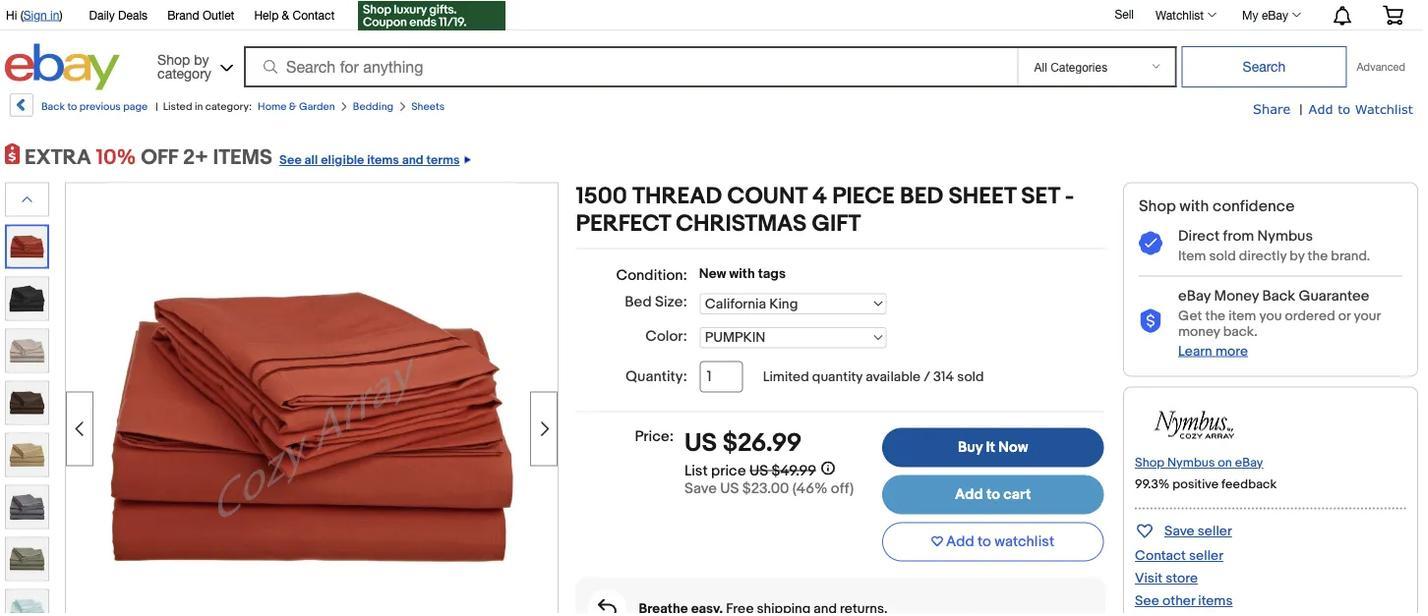 Task type: describe. For each thing, give the bounding box(es) containing it.
see all eligible items and terms link
[[272, 145, 471, 171]]

available
[[866, 369, 921, 386]]

new with tags
[[699, 266, 786, 283]]

save seller button
[[1135, 520, 1232, 542]]

none submit inside shop by category banner
[[1182, 46, 1347, 88]]

category:
[[205, 100, 252, 113]]

(46%
[[793, 480, 828, 498]]

feedback
[[1222, 477, 1277, 492]]

picture 2 of 19 image
[[7, 227, 47, 267]]

get
[[1178, 308, 1202, 324]]

save for save seller
[[1165, 524, 1195, 540]]

see all eligible items and terms
[[279, 153, 460, 168]]

the inside ebay money back guarantee get the item you ordered or your money back. learn more
[[1205, 308, 1226, 324]]

shop nymbus on ebay
[[1135, 456, 1263, 471]]

page
[[123, 100, 148, 113]]

bedding
[[353, 100, 394, 113]]

brand.
[[1331, 248, 1370, 265]]

my ebay
[[1242, 8, 1289, 22]]

advanced link
[[1347, 47, 1415, 87]]

hi
[[6, 8, 17, 22]]

new
[[699, 266, 726, 283]]

eligible
[[321, 153, 364, 168]]

shop by category button
[[149, 44, 237, 86]]

in inside account navigation
[[50, 8, 59, 22]]

gift
[[812, 210, 861, 239]]

daily deals
[[89, 8, 148, 22]]

help & contact
[[254, 8, 335, 22]]

picture 4 of 19 image
[[6, 330, 48, 372]]

share
[[1253, 101, 1291, 116]]

sell link
[[1106, 7, 1143, 21]]

bed
[[900, 182, 943, 210]]

and
[[402, 153, 424, 168]]

contact seller link
[[1135, 548, 1224, 565]]

add to watchlist link
[[882, 523, 1104, 562]]

bed size
[[625, 294, 683, 311]]

advanced
[[1357, 60, 1406, 73]]

daily deals link
[[89, 5, 148, 27]]

limited
[[763, 369, 809, 386]]

garden
[[299, 100, 335, 113]]

guarantee
[[1299, 287, 1370, 305]]

with for shop
[[1180, 197, 1209, 216]]

picture 7 of 19 image
[[6, 486, 48, 529]]

or
[[1338, 308, 1351, 324]]

buy it now link
[[882, 428, 1104, 468]]

items inside contact seller visit store see other items
[[1198, 593, 1233, 610]]

0 horizontal spatial items
[[367, 153, 399, 168]]

back inside back to previous page link
[[41, 100, 65, 113]]

99.3%
[[1135, 477, 1170, 492]]

add to watchlist
[[946, 534, 1055, 551]]

you
[[1259, 308, 1282, 324]]

back.
[[1223, 324, 1258, 340]]

brand
[[167, 8, 199, 22]]

back to previous page link
[[8, 93, 148, 124]]

0 horizontal spatial |
[[156, 100, 158, 113]]

extra
[[25, 145, 91, 171]]

all
[[304, 153, 318, 168]]

contact seller visit store see other items
[[1135, 548, 1233, 610]]

picture 9 of 19 image
[[6, 591, 48, 615]]

picture 5 of 19 image
[[6, 382, 48, 424]]

to for previous
[[67, 100, 77, 113]]

sold inside us $26.99 main content
[[957, 369, 984, 386]]

& for help
[[282, 8, 289, 22]]

Quantity: text field
[[700, 361, 743, 393]]

item
[[1178, 248, 1206, 265]]

more
[[1216, 343, 1248, 360]]

help & contact link
[[254, 5, 335, 27]]

daily
[[89, 8, 115, 22]]

shop by category
[[157, 51, 211, 81]]

off)
[[831, 480, 854, 498]]

to inside share | add to watchlist
[[1338, 101, 1351, 116]]

| inside share | add to watchlist
[[1300, 101, 1303, 118]]

picture 8 of 19 image
[[6, 539, 48, 581]]

1500 thread count 4 piece bed sheet set - perfect christmas gift
[[576, 182, 1074, 239]]

watchlist inside watchlist link
[[1156, 8, 1204, 22]]

outlet
[[203, 8, 234, 22]]

my
[[1242, 8, 1259, 22]]

ebay inside ebay money back guarantee get the item you ordered or your money back. learn more
[[1178, 287, 1211, 305]]

extra 10% off 2+ items
[[25, 145, 272, 171]]

learn
[[1178, 343, 1213, 360]]

previous
[[79, 100, 121, 113]]

your
[[1354, 308, 1381, 324]]

shop for shop with confidence
[[1139, 197, 1176, 216]]

other
[[1163, 593, 1195, 610]]

by inside direct from nymbus item sold directly by the brand.
[[1290, 248, 1305, 265]]

-
[[1065, 182, 1074, 210]]

$26.99
[[723, 428, 802, 459]]

shop nymbus on ebay link
[[1135, 456, 1263, 471]]

price
[[711, 462, 746, 480]]

with details__icon image for ebay money back guarantee
[[1139, 310, 1163, 334]]

sign
[[23, 8, 47, 22]]

add to cart link
[[882, 476, 1104, 515]]

direct from nymbus item sold directly by the brand.
[[1178, 227, 1370, 265]]

by inside 'shop by category'
[[194, 51, 209, 67]]

see inside contact seller visit store see other items
[[1135, 593, 1159, 610]]

save for save us $23.00 (46% off)
[[685, 480, 717, 498]]

sign in link
[[23, 8, 59, 22]]

money
[[1178, 324, 1220, 340]]

back inside ebay money back guarantee get the item you ordered or your money back. learn more
[[1262, 287, 1296, 305]]

seller for save
[[1198, 524, 1232, 540]]

sold inside direct from nymbus item sold directly by the brand.
[[1209, 248, 1236, 265]]

with details__icon image inside us $26.99 main content
[[598, 600, 617, 615]]

1 horizontal spatial us
[[720, 480, 739, 498]]

seller for contact
[[1189, 548, 1224, 565]]

with details__icon image for direct from nymbus
[[1139, 232, 1163, 256]]



Task type: locate. For each thing, give the bounding box(es) containing it.
size
[[655, 294, 683, 311]]

1 vertical spatial shop
[[1139, 197, 1176, 216]]

shop down brand
[[157, 51, 190, 67]]

to for watchlist
[[978, 534, 991, 551]]

0 vertical spatial the
[[1308, 248, 1328, 265]]

0 vertical spatial with
[[1180, 197, 1209, 216]]

add
[[1309, 101, 1333, 116], [955, 486, 983, 504], [946, 534, 974, 551]]

0 horizontal spatial by
[[194, 51, 209, 67]]

watchlist inside share | add to watchlist
[[1355, 101, 1413, 116]]

1 vertical spatial in
[[195, 100, 203, 113]]

add for add to cart
[[955, 486, 983, 504]]

save us $23.00 (46% off)
[[685, 480, 854, 498]]

quantity:
[[625, 368, 687, 386]]

limited quantity available / 314 sold
[[763, 369, 984, 386]]

1 vertical spatial with
[[729, 266, 755, 283]]

hi ( sign in )
[[6, 8, 63, 22]]

contact inside account navigation
[[293, 8, 335, 22]]

sold right the 314
[[957, 369, 984, 386]]

home
[[258, 100, 287, 113]]

confidence
[[1213, 197, 1295, 216]]

1 vertical spatial with details__icon image
[[1139, 310, 1163, 334]]

0 vertical spatial watchlist
[[1156, 8, 1204, 22]]

add to watchlist link
[[1309, 100, 1413, 118]]

us $26.99 main content
[[576, 182, 1106, 615]]

save seller
[[1165, 524, 1232, 540]]

1 vertical spatial save
[[1165, 524, 1195, 540]]

share | add to watchlist
[[1253, 101, 1413, 118]]

1 horizontal spatial by
[[1290, 248, 1305, 265]]

0 vertical spatial back
[[41, 100, 65, 113]]

None submit
[[1182, 46, 1347, 88]]

shop right the -
[[1139, 197, 1176, 216]]

seller inside button
[[1198, 524, 1232, 540]]

shop for shop nymbus on ebay
[[1135, 456, 1165, 471]]

watchlist right sell
[[1156, 8, 1204, 22]]

to left the cart
[[987, 486, 1000, 504]]

with inside us $26.99 main content
[[729, 266, 755, 283]]

see left all
[[279, 153, 302, 168]]

by right 'directly'
[[1290, 248, 1305, 265]]

save
[[685, 480, 717, 498], [1165, 524, 1195, 540]]

seller down save seller at the right of the page
[[1189, 548, 1224, 565]]

perfect
[[576, 210, 671, 239]]

back left 'previous'
[[41, 100, 65, 113]]

contact right help
[[293, 8, 335, 22]]

1 horizontal spatial watchlist
[[1355, 101, 1413, 116]]

0 horizontal spatial sold
[[957, 369, 984, 386]]

0 vertical spatial sold
[[1209, 248, 1236, 265]]

0 vertical spatial with details__icon image
[[1139, 232, 1163, 256]]

1 vertical spatial watchlist
[[1355, 101, 1413, 116]]

seller inside contact seller visit store see other items
[[1189, 548, 1224, 565]]

to for cart
[[987, 486, 1000, 504]]

1 horizontal spatial in
[[195, 100, 203, 113]]

$23.00
[[742, 480, 789, 498]]

add down buy
[[955, 486, 983, 504]]

0 vertical spatial save
[[685, 480, 717, 498]]

1 vertical spatial add
[[955, 486, 983, 504]]

0 horizontal spatial save
[[685, 480, 717, 498]]

nymbus up 'directly'
[[1258, 227, 1313, 245]]

your shopping cart image
[[1382, 5, 1405, 25]]

0 vertical spatial see
[[279, 153, 302, 168]]

add down add to cart link
[[946, 534, 974, 551]]

shop up 99.3%
[[1135, 456, 1165, 471]]

)
[[59, 8, 63, 22]]

nymbus up positive
[[1168, 456, 1215, 471]]

in
[[50, 8, 59, 22], [195, 100, 203, 113]]

sell
[[1115, 7, 1134, 21]]

cart
[[1004, 486, 1031, 504]]

99.3% positive feedback
[[1135, 477, 1277, 492]]

by down brand outlet link
[[194, 51, 209, 67]]

sheets link
[[411, 100, 445, 113]]

0 vertical spatial contact
[[293, 8, 335, 22]]

2 horizontal spatial us
[[750, 462, 768, 480]]

quantity
[[812, 369, 863, 386]]

0 horizontal spatial nymbus
[[1168, 456, 1215, 471]]

ebay money back guarantee get the item you ordered or your money back. learn more
[[1178, 287, 1381, 360]]

& for home
[[289, 100, 297, 113]]

save down us $26.99
[[685, 480, 717, 498]]

my ebay link
[[1232, 3, 1310, 27]]

1 horizontal spatial with
[[1180, 197, 1209, 216]]

us up list
[[685, 428, 717, 459]]

$49.99
[[772, 462, 816, 480]]

buy it now
[[958, 439, 1028, 457]]

1 horizontal spatial the
[[1308, 248, 1328, 265]]

1 horizontal spatial sold
[[1209, 248, 1236, 265]]

0 horizontal spatial with
[[729, 266, 755, 283]]

items left and
[[367, 153, 399, 168]]

account navigation
[[0, 0, 1418, 33]]

shop for shop by category
[[157, 51, 190, 67]]

| right share 'button'
[[1300, 101, 1303, 118]]

brand outlet
[[167, 8, 234, 22]]

money
[[1214, 287, 1259, 305]]

& right help
[[282, 8, 289, 22]]

with details__icon image
[[1139, 232, 1163, 256], [1139, 310, 1163, 334], [598, 600, 617, 615]]

us down $26.99 on the bottom of the page
[[750, 462, 768, 480]]

brand outlet link
[[167, 5, 234, 27]]

seller up contact seller link
[[1198, 524, 1232, 540]]

to down advanced link
[[1338, 101, 1351, 116]]

0 horizontal spatial in
[[50, 8, 59, 22]]

list price us $49.99
[[685, 462, 816, 480]]

watchlist down advanced
[[1355, 101, 1413, 116]]

1 vertical spatial ebay
[[1178, 287, 1211, 305]]

with for new
[[729, 266, 755, 283]]

1 vertical spatial nymbus
[[1168, 456, 1215, 471]]

save inside us $26.99 main content
[[685, 480, 717, 498]]

to
[[67, 100, 77, 113], [1338, 101, 1351, 116], [987, 486, 1000, 504], [978, 534, 991, 551]]

2 vertical spatial shop
[[1135, 456, 1165, 471]]

home & garden
[[258, 100, 335, 113]]

0 horizontal spatial the
[[1205, 308, 1226, 324]]

direct
[[1178, 227, 1220, 245]]

save up contact seller link
[[1165, 524, 1195, 540]]

shop inside 'shop by category'
[[157, 51, 190, 67]]

2+
[[183, 145, 208, 171]]

314
[[934, 369, 954, 386]]

1 vertical spatial back
[[1262, 287, 1296, 305]]

& right the home
[[289, 100, 297, 113]]

1 vertical spatial the
[[1205, 308, 1226, 324]]

to left 'previous'
[[67, 100, 77, 113]]

1 vertical spatial see
[[1135, 593, 1159, 610]]

bed
[[625, 294, 652, 311]]

with up direct
[[1180, 197, 1209, 216]]

1 horizontal spatial nymbus
[[1258, 227, 1313, 245]]

& inside help & contact link
[[282, 8, 289, 22]]

0 vertical spatial by
[[194, 51, 209, 67]]

picture 6 of 19 image
[[6, 434, 48, 477]]

watchlist link
[[1145, 3, 1226, 27]]

sold
[[1209, 248, 1236, 265], [957, 369, 984, 386]]

directly
[[1239, 248, 1287, 265]]

Search for anything text field
[[247, 48, 1014, 86]]

0 vertical spatial add
[[1309, 101, 1333, 116]]

&
[[282, 8, 289, 22], [289, 100, 297, 113]]

listed
[[163, 100, 192, 113]]

bedding link
[[353, 100, 394, 113]]

positive
[[1173, 477, 1219, 492]]

list
[[685, 462, 708, 480]]

item direct from brand image
[[1135, 405, 1253, 446]]

1 vertical spatial &
[[289, 100, 297, 113]]

thread
[[632, 182, 722, 210]]

0 horizontal spatial watchlist
[[1156, 8, 1204, 22]]

1 horizontal spatial items
[[1198, 593, 1233, 610]]

1 vertical spatial contact
[[1135, 548, 1186, 565]]

from
[[1223, 227, 1254, 245]]

0 vertical spatial nymbus
[[1258, 227, 1313, 245]]

1 vertical spatial by
[[1290, 248, 1305, 265]]

1 vertical spatial sold
[[957, 369, 984, 386]]

0 horizontal spatial contact
[[293, 8, 335, 22]]

add right 'share'
[[1309, 101, 1333, 116]]

off
[[141, 145, 178, 171]]

deals
[[118, 8, 148, 22]]

it
[[986, 439, 995, 457]]

0 horizontal spatial us
[[685, 428, 717, 459]]

0 horizontal spatial back
[[41, 100, 65, 113]]

price:
[[635, 428, 674, 446]]

on
[[1218, 456, 1232, 471]]

now
[[999, 439, 1028, 457]]

1 vertical spatial items
[[1198, 593, 1233, 610]]

1500
[[576, 182, 627, 210]]

0 vertical spatial in
[[50, 8, 59, 22]]

0 vertical spatial ebay
[[1262, 8, 1289, 22]]

the inside direct from nymbus item sold directly by the brand.
[[1308, 248, 1328, 265]]

sheets
[[411, 100, 445, 113]]

add inside share | add to watchlist
[[1309, 101, 1333, 116]]

shop by category banner
[[0, 0, 1418, 95]]

1500 thread count 4 piece bed sheet set - perfect christmas gift - picture 2 of 19 image
[[106, 181, 518, 615]]

tags
[[758, 266, 786, 283]]

the left brand.
[[1308, 248, 1328, 265]]

ebay right my
[[1262, 8, 1289, 22]]

2 vertical spatial ebay
[[1235, 456, 1263, 471]]

| listed in category:
[[156, 100, 252, 113]]

ebay inside account navigation
[[1262, 8, 1289, 22]]

0 horizontal spatial see
[[279, 153, 302, 168]]

1 horizontal spatial save
[[1165, 524, 1195, 540]]

0 vertical spatial shop
[[157, 51, 190, 67]]

us
[[685, 428, 717, 459], [750, 462, 768, 480], [720, 480, 739, 498]]

picture 3 of 19 image
[[6, 278, 48, 320]]

with
[[1180, 197, 1209, 216], [729, 266, 755, 283]]

save inside button
[[1165, 524, 1195, 540]]

10%
[[96, 145, 136, 171]]

2 vertical spatial with details__icon image
[[598, 600, 617, 615]]

contact inside contact seller visit store see other items
[[1135, 548, 1186, 565]]

items
[[367, 153, 399, 168], [1198, 593, 1233, 610]]

1 vertical spatial seller
[[1189, 548, 1224, 565]]

2 vertical spatial add
[[946, 534, 974, 551]]

add to cart
[[955, 486, 1031, 504]]

condition:
[[616, 267, 687, 284]]

visit store link
[[1135, 571, 1198, 588]]

nymbus
[[1258, 227, 1313, 245], [1168, 456, 1215, 471]]

1 horizontal spatial see
[[1135, 593, 1159, 610]]

add for add to watchlist
[[946, 534, 974, 551]]

get the coupon image
[[358, 1, 506, 30]]

buy
[[958, 439, 983, 457]]

0 vertical spatial items
[[367, 153, 399, 168]]

watchlist
[[1156, 8, 1204, 22], [1355, 101, 1413, 116]]

| left listed
[[156, 100, 158, 113]]

home & garden link
[[258, 100, 335, 113]]

ebay up get
[[1178, 287, 1211, 305]]

see down 'visit'
[[1135, 593, 1159, 610]]

contact up visit store link at the bottom of page
[[1135, 548, 1186, 565]]

the right get
[[1205, 308, 1226, 324]]

1 horizontal spatial back
[[1262, 287, 1296, 305]]

0 vertical spatial seller
[[1198, 524, 1232, 540]]

category
[[157, 65, 211, 81]]

ebay up feedback
[[1235, 456, 1263, 471]]

items right other at right
[[1198, 593, 1233, 610]]

ordered
[[1285, 308, 1335, 324]]

to left watchlist
[[978, 534, 991, 551]]

1 horizontal spatial |
[[1300, 101, 1303, 118]]

back up you
[[1262, 287, 1296, 305]]

terms
[[426, 153, 460, 168]]

in right listed
[[195, 100, 203, 113]]

nymbus inside direct from nymbus item sold directly by the brand.
[[1258, 227, 1313, 245]]

sold down from
[[1209, 248, 1236, 265]]

with right new
[[729, 266, 755, 283]]

0 vertical spatial &
[[282, 8, 289, 22]]

us left $23.00
[[720, 480, 739, 498]]

piece
[[832, 182, 895, 210]]

ebay
[[1262, 8, 1289, 22], [1178, 287, 1211, 305], [1235, 456, 1263, 471]]

1 horizontal spatial contact
[[1135, 548, 1186, 565]]

in right sign
[[50, 8, 59, 22]]



Task type: vqa. For each thing, say whether or not it's contained in the screenshot.
middle US
yes



